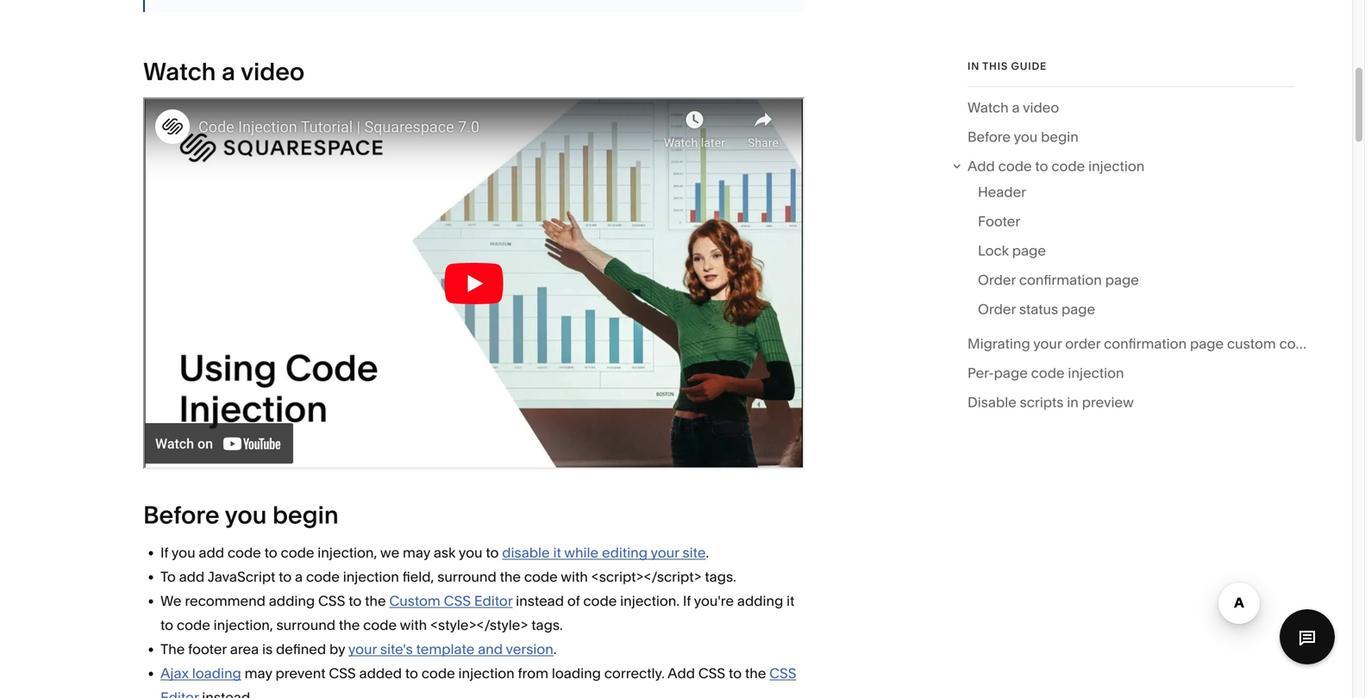 Task type: vqa. For each thing, say whether or not it's contained in the screenshot.


Task type: locate. For each thing, give the bounding box(es) containing it.
before up to
[[143, 501, 220, 530]]

1 horizontal spatial before you begin
[[968, 128, 1079, 145]]

editor
[[474, 593, 513, 610], [160, 690, 199, 699]]

1 horizontal spatial watch a video
[[968, 99, 1060, 116]]

you're
[[694, 593, 734, 610]]

0 vertical spatial editor
[[474, 593, 513, 610]]

0 horizontal spatial loading
[[192, 665, 241, 682]]

migrating your order confirmation page custom code
[[968, 336, 1313, 353]]

with down custom
[[400, 617, 427, 634]]

injection, left we
[[318, 545, 377, 562]]

if left you're on the right bottom of the page
[[683, 593, 691, 610]]

order for order status page
[[978, 301, 1016, 318]]

surround up defined
[[277, 617, 336, 634]]

2 vertical spatial a
[[295, 569, 303, 586]]

loading
[[192, 665, 241, 682], [552, 665, 601, 682]]

a inside if you add code to code injection, we may ask you to disable it while editing your site . to add javascript to a code injection field, surround the code with <script></script> tags.
[[295, 569, 303, 586]]

0 horizontal spatial it
[[553, 545, 561, 562]]

code inside "per-page code injection" link
[[1031, 365, 1065, 382]]

1 horizontal spatial a
[[295, 569, 303, 586]]

order down lock
[[978, 272, 1016, 289]]

.
[[706, 545, 709, 562], [554, 641, 557, 658]]

to
[[1036, 158, 1049, 175], [264, 545, 278, 562], [486, 545, 499, 562], [279, 569, 292, 586], [349, 593, 362, 610], [160, 617, 173, 634], [405, 665, 418, 682], [729, 665, 742, 682]]

0 vertical spatial video
[[241, 57, 305, 86]]

1 vertical spatial .
[[554, 641, 557, 658]]

the
[[160, 641, 185, 658]]

1 order from the top
[[978, 272, 1016, 289]]

0 vertical spatial with
[[561, 569, 588, 586]]

surround
[[438, 569, 497, 586], [277, 617, 336, 634]]

. down instead
[[554, 641, 557, 658]]

0 vertical spatial surround
[[438, 569, 497, 586]]

1 horizontal spatial adding
[[738, 593, 784, 610]]

0 horizontal spatial editor
[[160, 690, 199, 699]]

0 vertical spatial may
[[403, 545, 430, 562]]

1 horizontal spatial loading
[[552, 665, 601, 682]]

1 vertical spatial surround
[[277, 617, 336, 634]]

1 vertical spatial add
[[668, 665, 695, 682]]

1 vertical spatial watch
[[968, 99, 1009, 116]]

before you begin up javascript
[[143, 501, 339, 530]]

1 vertical spatial video
[[1023, 99, 1060, 116]]

0 vertical spatial before
[[968, 128, 1011, 145]]

the
[[500, 569, 521, 586], [365, 593, 386, 610], [339, 617, 360, 634], [745, 665, 766, 682]]

tags.
[[705, 569, 737, 586], [532, 617, 563, 634]]

to right javascript
[[279, 569, 292, 586]]

1 vertical spatial if
[[683, 593, 691, 610]]

1 vertical spatial watch a video
[[968, 99, 1060, 116]]

0 horizontal spatial before
[[143, 501, 220, 530]]

a
[[222, 57, 235, 86], [1012, 99, 1020, 116], [295, 569, 303, 586]]

0 vertical spatial begin
[[1041, 128, 1079, 145]]

0 vertical spatial injection,
[[318, 545, 377, 562]]

0 horizontal spatial begin
[[273, 501, 339, 530]]

0 horizontal spatial injection,
[[214, 617, 273, 634]]

injection
[[1089, 158, 1145, 175], [1068, 365, 1125, 382], [343, 569, 399, 586], [459, 665, 515, 682]]

loading right from
[[552, 665, 601, 682]]

. inside if you add code to code injection, we may ask you to disable it while editing your site . to add javascript to a code injection field, surround the code with <script></script> tags.
[[706, 545, 709, 562]]

2 vertical spatial your
[[348, 641, 377, 658]]

2 order from the top
[[978, 301, 1016, 318]]

to inside dropdown button
[[1036, 158, 1049, 175]]

2 adding from the left
[[738, 593, 784, 610]]

ajax loading link
[[160, 665, 241, 682]]

you
[[1014, 128, 1038, 145], [225, 501, 267, 530], [172, 545, 195, 562], [459, 545, 483, 562]]

adding
[[269, 593, 315, 610], [738, 593, 784, 610]]

if inside instead of code injection. if you're adding it to code injection, surround the code with <style></style> tags.
[[683, 593, 691, 610]]

your up per-page code injection
[[1034, 336, 1062, 353]]

to down site's
[[405, 665, 418, 682]]

1 horizontal spatial tags.
[[705, 569, 737, 586]]

order
[[978, 272, 1016, 289], [978, 301, 1016, 318]]

order confirmation page
[[978, 272, 1139, 289]]

1 vertical spatial order
[[978, 301, 1016, 318]]

injection, up area
[[214, 617, 273, 634]]

0 vertical spatial .
[[706, 545, 709, 562]]

if up to
[[160, 545, 169, 562]]

0 horizontal spatial add
[[668, 665, 695, 682]]

this
[[983, 60, 1008, 72]]

adding right you're on the right bottom of the page
[[738, 593, 784, 610]]

in
[[968, 60, 980, 72]]

1 vertical spatial it
[[787, 593, 795, 610]]

0 horizontal spatial if
[[160, 545, 169, 562]]

instead of code injection. if you're adding it to code injection, surround the code with <style></style> tags.
[[160, 593, 795, 634]]

code
[[999, 158, 1032, 175], [1052, 158, 1085, 175], [1280, 336, 1313, 353], [1031, 365, 1065, 382], [228, 545, 261, 562], [281, 545, 314, 562], [306, 569, 340, 586], [524, 569, 558, 586], [584, 593, 617, 610], [177, 617, 210, 634], [363, 617, 397, 634], [422, 665, 455, 682]]

editor inside css editor
[[160, 690, 199, 699]]

add up header
[[968, 158, 995, 175]]

may down is
[[245, 665, 272, 682]]

0 horizontal spatial adding
[[269, 593, 315, 610]]

0 vertical spatial order
[[978, 272, 1016, 289]]

disable it while editing your site link
[[502, 545, 706, 562]]

disable
[[502, 545, 550, 562]]

to down we
[[160, 617, 173, 634]]

1 loading from the left
[[192, 665, 241, 682]]

tags. down instead
[[532, 617, 563, 634]]

1 vertical spatial tags.
[[532, 617, 563, 634]]

0 vertical spatial your
[[1034, 336, 1062, 353]]

lock page link
[[978, 239, 1046, 268]]

<style></style>
[[430, 617, 528, 634]]

it
[[553, 545, 561, 562], [787, 593, 795, 610]]

with up of
[[561, 569, 588, 586]]

page
[[1013, 243, 1046, 259], [1106, 272, 1139, 289], [1062, 301, 1096, 318], [1190, 336, 1224, 353], [994, 365, 1028, 382]]

video
[[241, 57, 305, 86], [1023, 99, 1060, 116]]

0 horizontal spatial surround
[[277, 617, 336, 634]]

0 vertical spatial add
[[968, 158, 995, 175]]

1 vertical spatial injection,
[[214, 617, 273, 634]]

correctly.
[[605, 665, 665, 682]]

instead
[[516, 593, 564, 610]]

0 horizontal spatial watch a video
[[143, 57, 305, 86]]

0 vertical spatial tags.
[[705, 569, 737, 586]]

watch a video link
[[968, 96, 1060, 125]]

1 adding from the left
[[269, 593, 315, 610]]

begin
[[1041, 128, 1079, 145], [273, 501, 339, 530]]

order for order confirmation page
[[978, 272, 1016, 289]]

1 horizontal spatial if
[[683, 593, 691, 610]]

css inside css editor
[[770, 665, 797, 682]]

order up migrating at the right of the page
[[978, 301, 1016, 318]]

it left while
[[553, 545, 561, 562]]

your right by
[[348, 641, 377, 658]]

it inside instead of code injection. if you're adding it to code injection, surround the code with <style></style> tags.
[[787, 593, 795, 610]]

1 horizontal spatial add
[[968, 158, 995, 175]]

0 horizontal spatial .
[[554, 641, 557, 658]]

site
[[683, 545, 706, 562]]

tags. inside instead of code injection. if you're adding it to code injection, surround the code with <style></style> tags.
[[532, 617, 563, 634]]

add right to
[[179, 569, 205, 586]]

1 horizontal spatial .
[[706, 545, 709, 562]]

to up the footer area is defined by your site's template and version .
[[349, 593, 362, 610]]

1 horizontal spatial confirmation
[[1104, 336, 1187, 353]]

0 vertical spatial watch a video
[[143, 57, 305, 86]]

may up 'field,'
[[403, 545, 430, 562]]

adding up defined
[[269, 593, 315, 610]]

1 horizontal spatial with
[[561, 569, 588, 586]]

page down migrating at the right of the page
[[994, 365, 1028, 382]]

added
[[359, 665, 402, 682]]

with inside instead of code injection. if you're adding it to code injection, surround the code with <style></style> tags.
[[400, 617, 427, 634]]

add right correctly.
[[668, 665, 695, 682]]

tags. up you're on the right bottom of the page
[[705, 569, 737, 586]]

1 vertical spatial before
[[143, 501, 220, 530]]

. up you're on the right bottom of the page
[[706, 545, 709, 562]]

before you begin down watch a video link
[[968, 128, 1079, 145]]

0 vertical spatial a
[[222, 57, 235, 86]]

1 vertical spatial a
[[1012, 99, 1020, 116]]

injection.
[[620, 593, 680, 610]]

1 horizontal spatial video
[[1023, 99, 1060, 116]]

1 horizontal spatial may
[[403, 545, 430, 562]]

1 horizontal spatial it
[[787, 593, 795, 610]]

add
[[199, 545, 224, 562], [179, 569, 205, 586]]

0 horizontal spatial confirmation
[[1020, 272, 1102, 289]]

0 vertical spatial add
[[199, 545, 224, 562]]

0 horizontal spatial video
[[241, 57, 305, 86]]

0 horizontal spatial may
[[245, 665, 272, 682]]

0 horizontal spatial with
[[400, 617, 427, 634]]

may
[[403, 545, 430, 562], [245, 665, 272, 682]]

1 horizontal spatial injection,
[[318, 545, 377, 562]]

we
[[160, 593, 182, 610]]

your site's template and version link
[[348, 641, 554, 658]]

while
[[564, 545, 599, 562]]

editor up <style></style>
[[474, 593, 513, 610]]

javascript
[[208, 569, 275, 586]]

with inside if you add code to code injection, we may ask you to disable it while editing your site . to add javascript to a code injection field, surround the code with <script></script> tags.
[[561, 569, 588, 586]]

1 vertical spatial with
[[400, 617, 427, 634]]

before down watch a video link
[[968, 128, 1011, 145]]

footer
[[978, 213, 1021, 230]]

2 horizontal spatial your
[[1034, 336, 1062, 353]]

lock page
[[978, 243, 1046, 259]]

confirmation right order
[[1104, 336, 1187, 353]]

in this guide
[[968, 60, 1047, 72]]

your left site
[[651, 545, 680, 562]]

injection inside dropdown button
[[1089, 158, 1145, 175]]

loading down footer
[[192, 665, 241, 682]]

per-
[[968, 365, 994, 382]]

1 vertical spatial editor
[[160, 690, 199, 699]]

it right you're on the right bottom of the page
[[787, 593, 795, 610]]

0 vertical spatial it
[[553, 545, 561, 562]]

to inside instead of code injection. if you're adding it to code injection, surround the code with <style></style> tags.
[[160, 617, 173, 634]]

per-page code injection link
[[968, 362, 1125, 391]]

2 loading from the left
[[552, 665, 601, 682]]

you down watch a video link
[[1014, 128, 1038, 145]]

watch a video
[[143, 57, 305, 86], [968, 99, 1060, 116]]

injection inside if you add code to code injection, we may ask you to disable it while editing your site . to add javascript to a code injection field, surround the code with <script></script> tags.
[[343, 569, 399, 586]]

watch
[[143, 57, 216, 86], [968, 99, 1009, 116]]

surround up custom css editor link
[[438, 569, 497, 586]]

1 vertical spatial before you begin
[[143, 501, 339, 530]]

your
[[1034, 336, 1062, 353], [651, 545, 680, 562], [348, 641, 377, 658]]

add
[[968, 158, 995, 175], [668, 665, 695, 682]]

1 vertical spatial your
[[651, 545, 680, 562]]

1 vertical spatial begin
[[273, 501, 339, 530]]

1 horizontal spatial surround
[[438, 569, 497, 586]]

footer link
[[978, 210, 1021, 239]]

0 vertical spatial watch
[[143, 57, 216, 86]]

editor down ajax
[[160, 690, 199, 699]]

before you begin
[[968, 128, 1079, 145], [143, 501, 339, 530]]

custom
[[1228, 336, 1277, 353]]

confirmation up status
[[1020, 272, 1102, 289]]

it inside if you add code to code injection, we may ask you to disable it while editing your site . to add javascript to a code injection field, surround the code with <script></script> tags.
[[553, 545, 561, 562]]

before
[[968, 128, 1011, 145], [143, 501, 220, 530]]

1 horizontal spatial your
[[651, 545, 680, 562]]

css
[[318, 593, 345, 610], [444, 593, 471, 610], [329, 665, 356, 682], [699, 665, 726, 682], [770, 665, 797, 682]]

order
[[1066, 336, 1101, 353]]

preview
[[1082, 394, 1134, 411]]

add up javascript
[[199, 545, 224, 562]]

0 horizontal spatial a
[[222, 57, 235, 86]]

to down before you begin link
[[1036, 158, 1049, 175]]

0 vertical spatial if
[[160, 545, 169, 562]]

0 horizontal spatial tags.
[[532, 617, 563, 634]]



Task type: describe. For each thing, give the bounding box(es) containing it.
<script></script>
[[592, 569, 702, 586]]

0 vertical spatial before you begin
[[968, 128, 1079, 145]]

to up javascript
[[264, 545, 278, 562]]

adding inside instead of code injection. if you're adding it to code injection, surround the code with <style></style> tags.
[[738, 593, 784, 610]]

ajax
[[160, 665, 189, 682]]

disable scripts in preview link
[[968, 391, 1134, 420]]

disable scripts in preview
[[968, 394, 1134, 411]]

lock
[[978, 243, 1009, 259]]

may inside if you add code to code injection, we may ask you to disable it while editing your site . to add javascript to a code injection field, surround the code with <script></script> tags.
[[403, 545, 430, 562]]

you right ask
[[459, 545, 483, 562]]

recommend
[[185, 593, 266, 610]]

2 horizontal spatial a
[[1012, 99, 1020, 116]]

we recommend adding css to the custom css editor
[[160, 593, 513, 610]]

disable
[[968, 394, 1017, 411]]

header link
[[978, 180, 1027, 210]]

0 horizontal spatial your
[[348, 641, 377, 658]]

1 horizontal spatial editor
[[474, 593, 513, 610]]

custom css editor link
[[389, 593, 513, 610]]

0 vertical spatial confirmation
[[1020, 272, 1102, 289]]

1 horizontal spatial watch
[[968, 99, 1009, 116]]

injection, inside instead of code injection. if you're adding it to code injection, surround the code with <style></style> tags.
[[214, 617, 273, 634]]

0 horizontal spatial before you begin
[[143, 501, 339, 530]]

site's
[[380, 641, 413, 658]]

0 horizontal spatial watch
[[143, 57, 216, 86]]

the footer area is defined by your site's template and version .
[[160, 641, 557, 658]]

the inside instead of code injection. if you're adding it to code injection, surround the code with <style></style> tags.
[[339, 617, 360, 634]]

prevent
[[276, 665, 326, 682]]

add inside dropdown button
[[968, 158, 995, 175]]

add code to code injection link
[[968, 154, 1295, 179]]

page right lock
[[1013, 243, 1046, 259]]

migrating
[[968, 336, 1031, 353]]

status
[[1020, 301, 1059, 318]]

page left the custom
[[1190, 336, 1224, 353]]

css editor
[[160, 665, 797, 699]]

1 vertical spatial confirmation
[[1104, 336, 1187, 353]]

to
[[160, 569, 176, 586]]

in
[[1067, 394, 1079, 411]]

add code to code injection
[[968, 158, 1145, 175]]

by
[[330, 641, 345, 658]]

1 vertical spatial may
[[245, 665, 272, 682]]

order status page
[[978, 301, 1096, 318]]

footer
[[188, 641, 227, 658]]

we
[[380, 545, 400, 562]]

page up "migrating your order confirmation page custom code"
[[1106, 272, 1139, 289]]

and
[[478, 641, 503, 658]]

header
[[978, 184, 1027, 201]]

before you begin link
[[968, 125, 1079, 154]]

injection, inside if you add code to code injection, we may ask you to disable it while editing your site . to add javascript to a code injection field, surround the code with <script></script> tags.
[[318, 545, 377, 562]]

if you add code to code injection, we may ask you to disable it while editing your site . to add javascript to a code injection field, surround the code with <script></script> tags.
[[160, 545, 737, 586]]

defined
[[276, 641, 326, 658]]

you up to
[[172, 545, 195, 562]]

to down you're on the right bottom of the page
[[729, 665, 742, 682]]

code inside migrating your order confirmation page custom code link
[[1280, 336, 1313, 353]]

editing
[[602, 545, 648, 562]]

ask
[[434, 545, 456, 562]]

ajax loading may prevent css added to code injection from loading correctly. add css to the
[[160, 665, 770, 682]]

field,
[[403, 569, 434, 586]]

version
[[506, 641, 554, 658]]

template
[[416, 641, 475, 658]]

1 horizontal spatial before
[[968, 128, 1011, 145]]

from
[[518, 665, 549, 682]]

1 horizontal spatial begin
[[1041, 128, 1079, 145]]

css editor link
[[160, 665, 797, 699]]

custom
[[389, 593, 441, 610]]

is
[[262, 641, 273, 658]]

to left disable
[[486, 545, 499, 562]]

surround inside if you add code to code injection, we may ask you to disable it while editing your site . to add javascript to a code injection field, surround the code with <script></script> tags.
[[438, 569, 497, 586]]

area
[[230, 641, 259, 658]]

tags. inside if you add code to code injection, we may ask you to disable it while editing your site . to add javascript to a code injection field, surround the code with <script></script> tags.
[[705, 569, 737, 586]]

per-page code injection
[[968, 365, 1125, 382]]

add code to code injection button
[[949, 154, 1295, 179]]

the inside if you add code to code injection, we may ask you to disable it while editing your site . to add javascript to a code injection field, surround the code with <script></script> tags.
[[500, 569, 521, 586]]

surround inside instead of code injection. if you're adding it to code injection, surround the code with <style></style> tags.
[[277, 617, 336, 634]]

your inside if you add code to code injection, we may ask you to disable it while editing your site . to add javascript to a code injection field, surround the code with <script></script> tags.
[[651, 545, 680, 562]]

order confirmation page link
[[978, 268, 1139, 298]]

order status page link
[[978, 298, 1096, 327]]

guide
[[1012, 60, 1047, 72]]

1 vertical spatial add
[[179, 569, 205, 586]]

scripts
[[1020, 394, 1064, 411]]

page down "order confirmation page" link
[[1062, 301, 1096, 318]]

of
[[567, 593, 580, 610]]

if inside if you add code to code injection, we may ask you to disable it while editing your site . to add javascript to a code injection field, surround the code with <script></script> tags.
[[160, 545, 169, 562]]

migrating your order confirmation page custom code link
[[968, 332, 1313, 362]]

you up javascript
[[225, 501, 267, 530]]



